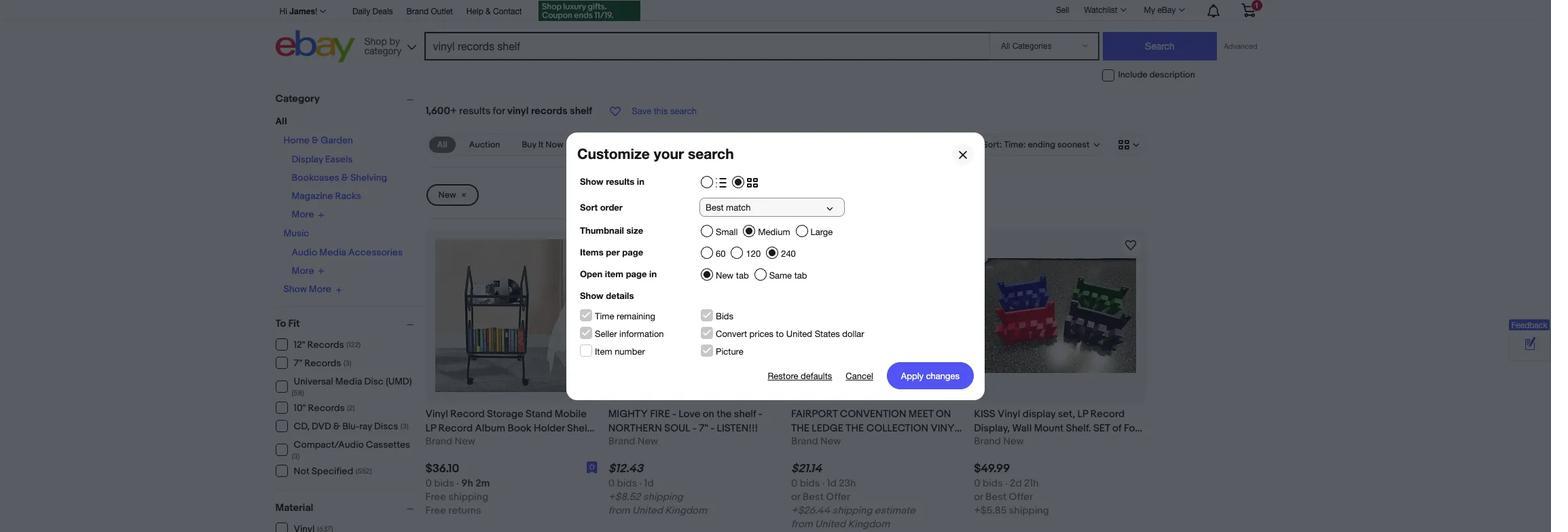 Task type: vqa. For each thing, say whether or not it's contained in the screenshot.


Task type: describe. For each thing, give the bounding box(es) containing it.
record up album
[[451, 408, 485, 421]]

fairport
[[792, 408, 838, 421]]

to fit
[[276, 317, 300, 330]]

display inside the display easels bookcases & shelving magazine racks
[[292, 154, 323, 165]]

vinyl inside vinyl record storage stand mobile lp record album book holder shelf display rack
[[426, 408, 448, 421]]

0 horizontal spatial results
[[459, 105, 491, 118]]

discs
[[374, 421, 398, 432]]

of
[[1113, 422, 1122, 435]]

sell
[[1056, 5, 1070, 15]]

search for save this search
[[671, 106, 697, 116]]

to fit button
[[276, 317, 420, 330]]

more for 1st more button from the top
[[292, 209, 314, 220]]

item number
[[595, 346, 645, 356]]

shelf for records
[[570, 105, 593, 118]]

vinyl inside kiss vinyl display set, lp record display, wall mount shelf. set of four wow !!
[[998, 408, 1021, 421]]

from inside $12.43 0 bids · 1d +$8.52 shipping from united kingdom
[[609, 504, 630, 517]]

- right fire
[[673, 408, 677, 421]]

show more button
[[284, 283, 342, 295]]

brand for $36.10
[[426, 435, 453, 448]]

120
[[746, 248, 761, 259]]

1,600
[[426, 105, 450, 118]]

show for show details
[[580, 290, 604, 301]]

feedback
[[1512, 321, 1548, 330]]

show results in
[[580, 176, 645, 187]]

restore defaults button
[[768, 362, 833, 389]]

· for $12.43
[[640, 477, 642, 490]]

2019)
[[853, 436, 877, 449]]

bids for $21.14
[[800, 477, 820, 490]]

0 for $12.43
[[609, 477, 615, 490]]

1d for $12.43
[[645, 477, 654, 490]]

new right wow
[[1004, 435, 1024, 448]]

(3) inside cd, dvd & blu-ray discs (3)
[[401, 422, 409, 431]]

new inside customize your search dialog
[[716, 270, 734, 280]]

shipping inside $12.43 0 bids · 1d +$8.52 shipping from united kingdom
[[643, 491, 683, 504]]

more inside button
[[309, 284, 331, 295]]

item
[[605, 268, 624, 279]]

compact/audio cassettes (3)
[[292, 439, 410, 460]]

details
[[606, 290, 634, 301]]

stand
[[526, 408, 553, 421]]

auction link
[[461, 137, 509, 153]]

wall
[[1013, 422, 1032, 435]]

shelf
[[567, 422, 590, 435]]

bids
[[716, 311, 734, 321]]

not specified (552)
[[294, 465, 372, 477]]

cancel
[[846, 370, 874, 380]]

new up $36.10
[[455, 435, 475, 448]]

2 free from the top
[[426, 504, 446, 517]]

material
[[276, 501, 313, 514]]

magazine racks link
[[292, 190, 361, 202]]

1,600 + results for vinyl records shelf
[[426, 105, 593, 118]]

blu-
[[343, 421, 360, 432]]

more for 2nd more button from the top of the page
[[292, 265, 314, 276]]

- right the the on the left of the page
[[759, 408, 763, 421]]

1 free from the top
[[426, 491, 446, 504]]

2 the from the left
[[846, 422, 864, 435]]

home & garden link
[[284, 135, 353, 146]]

thumbnail
[[580, 225, 624, 235]]

daily deals
[[353, 7, 393, 16]]

kiss
[[975, 408, 996, 421]]

lp inside vinyl record storage stand mobile lp record album book holder shelf display rack
[[426, 422, 436, 435]]

7''
[[699, 422, 709, 435]]

cd, dvd & blu-ray discs (3)
[[294, 421, 409, 432]]

to
[[776, 329, 784, 339]]

seller information
[[595, 329, 664, 339]]

watch mighty fire - love on the shelf -  northern soul  - 7'' - listen!!! image
[[757, 237, 773, 253]]

0 vertical spatial all
[[276, 116, 287, 127]]

records for 12" records
[[308, 339, 344, 351]]

none submit inside banner
[[1103, 32, 1218, 60]]

mount
[[1035, 422, 1064, 435]]

help & contact link
[[467, 5, 522, 20]]

cd,
[[294, 421, 310, 432]]

my
[[1145, 5, 1156, 15]]

fairport convention meet on the ledge the collection vinyl lp (released 2019) heading
[[792, 408, 962, 449]]

universal media disc (umd) (58)
[[292, 375, 412, 397]]

mighty
[[609, 408, 648, 421]]

shipping inside 0 bids · 9h 2m free shipping free returns
[[449, 491, 489, 504]]

account navigation
[[276, 0, 1266, 23]]

brand outlet
[[407, 7, 453, 16]]

· for $49.99
[[1006, 477, 1008, 490]]

· for $21.14
[[823, 477, 825, 490]]

best for $21.14
[[803, 491, 824, 504]]

kiss vinyl display set, lp record display, wall mount shelf. set of four wow !!
[[975, 408, 1144, 449]]

60
[[716, 248, 726, 259]]

apply
[[901, 370, 924, 380]]

customize your search
[[578, 145, 734, 162]]

soul
[[665, 422, 691, 435]]

show more
[[284, 284, 331, 295]]

northern
[[609, 422, 662, 435]]

not
[[294, 465, 310, 477]]

mighty fire - love on the shelf - northern soul  - 7'' - listen!!! brand new
[[609, 408, 763, 448]]

show for show more
[[284, 284, 307, 295]]

2d
[[1010, 477, 1022, 490]]

shipping inside the '$21.14 0 bids · 1d 23h or best offer +$26.44 shipping estimate from united kingdom'
[[833, 504, 873, 517]]

shelf.
[[1066, 422, 1092, 435]]

cassettes
[[366, 439, 410, 450]]

deals
[[373, 7, 393, 16]]

items per page
[[580, 246, 644, 257]]

- right 7''
[[711, 422, 715, 435]]

shelving
[[351, 172, 387, 183]]

page for item
[[626, 268, 647, 279]]

media for audio
[[320, 246, 347, 258]]

vinyl record storage stand mobile lp record album book holder shelf display rack image
[[435, 239, 588, 392]]

time
[[595, 311, 615, 321]]

sort
[[580, 201, 598, 212]]

records for 7" records
[[305, 357, 341, 369]]

brand inside mighty fire - love on the shelf - northern soul  - 7'' - listen!!! brand new
[[609, 435, 636, 448]]

get the coupon image
[[539, 1, 640, 21]]

tab for new tab
[[736, 270, 749, 280]]

all link
[[429, 137, 456, 153]]

(58)
[[292, 388, 304, 397]]

fairport convention meet on the ledge the collection vinyl lp (released 2019) image
[[801, 239, 954, 392]]

same
[[770, 270, 792, 280]]

7"
[[294, 357, 302, 369]]

brand for $21.14
[[792, 435, 818, 448]]

+$8.52
[[609, 491, 641, 504]]

brand outlet link
[[407, 5, 453, 20]]

fit
[[288, 317, 300, 330]]

bids for $12.43
[[617, 477, 637, 490]]

sell link
[[1050, 5, 1076, 15]]

bids inside 0 bids · 9h 2m free shipping free returns
[[434, 477, 454, 490]]

& left blu-
[[334, 421, 340, 432]]

same tab
[[770, 270, 808, 280]]

+$26.44
[[792, 504, 830, 517]]

seller
[[595, 329, 617, 339]]

rack
[[462, 436, 485, 449]]

mighty fire - love on the shelf -  northern soul  - 7'' - listen!!! image
[[618, 240, 771, 391]]

remaining
[[617, 311, 656, 321]]

the
[[717, 408, 732, 421]]

this
[[654, 106, 668, 116]]

daily
[[353, 7, 370, 16]]

on
[[936, 408, 952, 421]]

music
[[284, 227, 309, 239]]

10" records (2)
[[294, 402, 355, 414]]

include description
[[1119, 69, 1196, 80]]

$49.99
[[975, 462, 1011, 476]]

united inside $12.43 0 bids · 1d +$8.52 shipping from united kingdom
[[632, 504, 663, 517]]

$49.99 0 bids · 2d 21h or best offer +$5.85 shipping
[[975, 462, 1050, 517]]

open item page in
[[580, 268, 657, 279]]

& inside the display easels bookcases & shelving magazine racks
[[342, 172, 348, 183]]

from inside the '$21.14 0 bids · 1d 23h or best offer +$26.44 shipping estimate from united kingdom'
[[792, 518, 813, 531]]

(3) for compact/audio cassettes
[[292, 451, 300, 460]]

kiss vinyl display set, lp record display, wall mount shelf. set of four wow !! image
[[984, 258, 1137, 373]]



Task type: locate. For each thing, give the bounding box(es) containing it.
2 vertical spatial records
[[308, 402, 345, 414]]

medium
[[758, 227, 791, 237]]

search right this
[[671, 106, 697, 116]]

from down the +$8.52
[[609, 504, 630, 517]]

or up +$26.44
[[792, 491, 801, 504]]

· left 23h on the right bottom of page
[[823, 477, 825, 490]]

bids down $21.14
[[800, 477, 820, 490]]

display up bookcases
[[292, 154, 323, 165]]

0 horizontal spatial or
[[792, 491, 801, 504]]

4 0 from the left
[[975, 477, 981, 490]]

$21.14 0 bids · 1d 23h or best offer +$26.44 shipping estimate from united kingdom
[[792, 462, 916, 531]]

0 horizontal spatial brand new
[[426, 435, 475, 448]]

watchlist
[[1085, 5, 1118, 15]]

0 vertical spatial free
[[426, 491, 446, 504]]

3 · from the left
[[823, 477, 825, 490]]

search for customize your search
[[688, 145, 734, 162]]

1 tab from the left
[[736, 270, 749, 280]]

1d inside $12.43 0 bids · 1d +$8.52 shipping from united kingdom
[[645, 477, 654, 490]]

universal
[[294, 375, 333, 387]]

1d inside the '$21.14 0 bids · 1d 23h or best offer +$26.44 shipping estimate from united kingdom'
[[827, 477, 837, 490]]

1 best from the left
[[803, 491, 824, 504]]

shipping right the +$8.52
[[643, 491, 683, 504]]

2 horizontal spatial brand new
[[975, 435, 1024, 448]]

brand new for $36.10
[[426, 435, 475, 448]]

order
[[600, 201, 623, 212]]

lp inside the fairport convention meet on the ledge the collection vinyl lp (released 2019)
[[792, 436, 802, 449]]

0 vertical spatial more
[[292, 209, 314, 220]]

vinyl up wall
[[998, 408, 1021, 421]]

1d left 23h on the right bottom of page
[[827, 477, 837, 490]]

your shopping cart contains 1 item image
[[1241, 3, 1257, 17]]

thumbnail size
[[580, 225, 644, 235]]

3 0 from the left
[[792, 477, 798, 490]]

bids up the +$8.52
[[617, 477, 637, 490]]

page right per
[[623, 246, 644, 257]]

media inside universal media disc (umd) (58)
[[335, 375, 362, 387]]

fairport convention meet on the ledge the collection vinyl lp (released 2019)
[[792, 408, 960, 449]]

1 0 from the left
[[426, 477, 432, 490]]

tab for same tab
[[795, 270, 808, 280]]

0 vertical spatial page
[[623, 246, 644, 257]]

new down all text box
[[439, 190, 456, 200]]

0 vertical spatial media
[[320, 246, 347, 258]]

search inside dialog
[[688, 145, 734, 162]]

show for show results in
[[580, 176, 604, 187]]

0 horizontal spatial lp
[[426, 422, 436, 435]]

help & contact
[[467, 7, 522, 16]]

brand inside account "navigation"
[[407, 7, 429, 16]]

1 vertical spatial results
[[606, 176, 635, 187]]

item
[[595, 346, 613, 356]]

2 horizontal spatial (3)
[[401, 422, 409, 431]]

records down 12" records (122)
[[305, 357, 341, 369]]

page
[[623, 246, 644, 257], [626, 268, 647, 279]]

2 brand new from the left
[[792, 435, 841, 448]]

· inside $12.43 0 bids · 1d +$8.52 shipping from united kingdom
[[640, 477, 642, 490]]

include
[[1119, 69, 1148, 80]]

banner containing sell
[[276, 0, 1266, 66]]

+$5.85
[[975, 504, 1007, 517]]

0 horizontal spatial tab
[[736, 270, 749, 280]]

1 offer from the left
[[826, 491, 851, 504]]

brand new up $49.99
[[975, 435, 1024, 448]]

united inside the '$21.14 0 bids · 1d 23h or best offer +$26.44 shipping estimate from united kingdom'
[[815, 518, 846, 531]]

2 1d from the left
[[827, 477, 837, 490]]

search inside button
[[671, 106, 697, 116]]

& up racks at left top
[[342, 172, 348, 183]]

1 horizontal spatial kingdom
[[848, 518, 890, 531]]

12"
[[294, 339, 305, 351]]

· left 2d
[[1006, 477, 1008, 490]]

shipping down 9h
[[449, 491, 489, 504]]

more
[[292, 209, 314, 220], [292, 265, 314, 276], [309, 284, 331, 295]]

0 for $49.99
[[975, 477, 981, 490]]

brand for $49.99
[[975, 435, 1001, 448]]

from down +$26.44
[[792, 518, 813, 531]]

(3) down '(122)'
[[344, 359, 352, 368]]

defaults
[[801, 370, 833, 380]]

brand left outlet
[[407, 7, 429, 16]]

media right audio
[[320, 246, 347, 258]]

2 vertical spatial more
[[309, 284, 331, 295]]

best for $49.99
[[986, 491, 1007, 504]]

lp inside kiss vinyl display set, lp record display, wall mount shelf. set of four wow !!
[[1078, 408, 1089, 421]]

1 vertical spatial display
[[426, 436, 459, 449]]

display,
[[975, 422, 1010, 435]]

vinyl record storage stand mobile lp record album book holder shelf display rack
[[426, 408, 590, 449]]

kiss vinyl display set, lp record display, wall mount shelf. set of four wow !! link
[[975, 407, 1147, 449]]

2 · from the left
[[640, 477, 642, 490]]

vinyl
[[508, 105, 529, 118]]

1 vertical spatial all
[[437, 139, 448, 150]]

per
[[606, 246, 620, 257]]

2 vertical spatial (3)
[[292, 451, 300, 460]]

record up rack
[[439, 422, 473, 435]]

record up "set"
[[1091, 408, 1125, 421]]

0 vertical spatial kingdom
[[665, 504, 707, 517]]

save this search
[[632, 106, 697, 116]]

banner
[[276, 0, 1266, 66]]

show details
[[580, 290, 634, 301]]

display easels link
[[292, 154, 353, 165]]

kingdom
[[665, 504, 707, 517], [848, 518, 890, 531]]

disc
[[365, 375, 384, 387]]

0 down $49.99
[[975, 477, 981, 490]]

show up 'fit'
[[284, 284, 307, 295]]

bids inside $12.43 0 bids · 1d +$8.52 shipping from united kingdom
[[617, 477, 637, 490]]

1 horizontal spatial all
[[437, 139, 448, 150]]

· down $12.43
[[640, 477, 642, 490]]

0 inside $49.99 0 bids · 2d 21h or best offer +$5.85 shipping
[[975, 477, 981, 490]]

free left returns
[[426, 504, 446, 517]]

fire
[[650, 408, 670, 421]]

ledge
[[812, 422, 844, 435]]

more button down the magazine
[[292, 209, 325, 220]]

customize your search dialog
[[0, 0, 1552, 532]]

0 vertical spatial (3)
[[344, 359, 352, 368]]

1 horizontal spatial or
[[975, 491, 984, 504]]

show inside button
[[284, 284, 307, 295]]

1 bids from the left
[[434, 477, 454, 490]]

0 vertical spatial results
[[459, 105, 491, 118]]

bids down $49.99
[[983, 477, 1003, 490]]

1 horizontal spatial results
[[606, 176, 635, 187]]

records up 7" records (3)
[[308, 339, 344, 351]]

watch kiss vinyl display set, lp record display, wall mount shelf. set of four wow !! image
[[1123, 237, 1139, 253]]

brand new for $49.99
[[975, 435, 1024, 448]]

tab down 120
[[736, 270, 749, 280]]

kingdom inside the '$21.14 0 bids · 1d 23h or best offer +$26.44 shipping estimate from united kingdom'
[[848, 518, 890, 531]]

1 vertical spatial (3)
[[401, 422, 409, 431]]

· inside the '$21.14 0 bids · 1d 23h or best offer +$26.44 shipping estimate from united kingdom'
[[823, 477, 825, 490]]

1 horizontal spatial vinyl
[[998, 408, 1021, 421]]

1 vertical spatial lp
[[426, 422, 436, 435]]

(552)
[[356, 467, 372, 476]]

united right to
[[787, 329, 813, 339]]

0 horizontal spatial display
[[292, 154, 323, 165]]

shelf right records
[[570, 105, 593, 118]]

1 horizontal spatial united
[[787, 329, 813, 339]]

(3) for 7" records
[[344, 359, 352, 368]]

0 horizontal spatial all
[[276, 116, 287, 127]]

brand new for $21.14
[[792, 435, 841, 448]]

vinyl record storage stand mobile lp record album book holder shelf display rack heading
[[426, 408, 595, 449]]

1 horizontal spatial best
[[986, 491, 1007, 504]]

0 horizontal spatial (3)
[[292, 451, 300, 460]]

category button
[[276, 92, 420, 105]]

in down customize your search
[[637, 176, 645, 187]]

show down open
[[580, 290, 604, 301]]

2 or from the left
[[975, 491, 984, 504]]

0 down $21.14
[[792, 477, 798, 490]]

offer for $21.14
[[826, 491, 851, 504]]

brand new
[[426, 435, 475, 448], [792, 435, 841, 448], [975, 435, 1024, 448]]

united inside customize your search dialog
[[787, 329, 813, 339]]

brand
[[407, 7, 429, 16], [426, 435, 453, 448], [609, 435, 636, 448], [792, 435, 818, 448], [975, 435, 1001, 448]]

1 vertical spatial more
[[292, 265, 314, 276]]

1 vertical spatial search
[[688, 145, 734, 162]]

1 horizontal spatial lp
[[792, 436, 802, 449]]

1 vertical spatial more button
[[292, 265, 325, 277]]

0 horizontal spatial shelf
[[570, 105, 593, 118]]

page right item
[[626, 268, 647, 279]]

· left 9h
[[457, 477, 459, 490]]

· inside 0 bids · 9h 2m free shipping free returns
[[457, 477, 459, 490]]

or up +$5.85
[[975, 491, 984, 504]]

shelf for the
[[734, 408, 756, 421]]

4 bids from the left
[[983, 477, 1003, 490]]

best up +$5.85
[[986, 491, 1007, 504]]

convention
[[840, 408, 907, 421]]

0 down $36.10
[[426, 477, 432, 490]]

from
[[609, 504, 630, 517], [792, 518, 813, 531]]

material button
[[276, 501, 420, 514]]

0 vertical spatial in
[[637, 176, 645, 187]]

brand new down fairport
[[792, 435, 841, 448]]

0 horizontal spatial kingdom
[[665, 504, 707, 517]]

lp up shelf.
[[1078, 408, 1089, 421]]

0 horizontal spatial from
[[609, 504, 630, 517]]

0 inside the '$21.14 0 bids · 1d 23h or best offer +$26.44 shipping estimate from united kingdom'
[[792, 477, 798, 490]]

0 vertical spatial shelf
[[570, 105, 593, 118]]

1 vertical spatial free
[[426, 504, 446, 517]]

0 horizontal spatial the
[[792, 422, 810, 435]]

1d for $21.14
[[827, 477, 837, 490]]

prices
[[750, 329, 774, 339]]

records
[[531, 105, 568, 118]]

2 tab from the left
[[795, 270, 808, 280]]

-
[[673, 408, 677, 421], [759, 408, 763, 421], [693, 422, 697, 435], [711, 422, 715, 435]]

accessories
[[349, 246, 403, 258]]

offer inside $49.99 0 bids · 2d 21h or best offer +$5.85 shipping
[[1009, 491, 1034, 504]]

watch vinyl record storage stand mobile lp record album book holder shelf display rack image
[[574, 237, 590, 253]]

bids inside the '$21.14 0 bids · 1d 23h or best offer +$26.44 shipping estimate from united kingdom'
[[800, 477, 820, 490]]

shelf up listen!!!
[[734, 408, 756, 421]]

search right your
[[688, 145, 734, 162]]

vinyl
[[931, 422, 960, 435]]

united down the +$8.52
[[632, 504, 663, 517]]

offer down 23h on the right bottom of page
[[826, 491, 851, 504]]

$12.43 0 bids · 1d +$8.52 shipping from united kingdom
[[609, 462, 707, 517]]

show up "sort"
[[580, 176, 604, 187]]

the up 2019)
[[846, 422, 864, 435]]

display
[[292, 154, 323, 165], [426, 436, 459, 449]]

1 vertical spatial kingdom
[[848, 518, 890, 531]]

or inside $49.99 0 bids · 2d 21h or best offer +$5.85 shipping
[[975, 491, 984, 504]]

(3) right discs
[[401, 422, 409, 431]]

23h
[[839, 477, 856, 490]]

brand left !!
[[975, 435, 1001, 448]]

united down +$26.44
[[815, 518, 846, 531]]

0 vertical spatial from
[[609, 504, 630, 517]]

2 bids from the left
[[617, 477, 637, 490]]

buy it now link
[[514, 137, 572, 153]]

· inside $49.99 0 bids · 2d 21h or best offer +$5.85 shipping
[[1006, 477, 1008, 490]]

auction
[[469, 139, 500, 150]]

240
[[781, 248, 796, 259]]

1 · from the left
[[457, 477, 459, 490]]

the down fairport
[[792, 422, 810, 435]]

2 0 from the left
[[609, 477, 615, 490]]

mobile
[[555, 408, 587, 421]]

brand up $21.14
[[792, 435, 818, 448]]

3 bids from the left
[[800, 477, 820, 490]]

shipping inside $49.99 0 bids · 2d 21h or best offer +$5.85 shipping
[[1010, 504, 1050, 517]]

set,
[[1058, 408, 1076, 421]]

offer inside the '$21.14 0 bids · 1d 23h or best offer +$26.44 shipping estimate from united kingdom'
[[826, 491, 851, 504]]

all
[[276, 116, 287, 127], [437, 139, 448, 150]]

1 horizontal spatial in
[[650, 268, 657, 279]]

help
[[467, 7, 484, 16]]

media left disc
[[335, 375, 362, 387]]

best up +$26.44
[[803, 491, 824, 504]]

1 vertical spatial from
[[792, 518, 813, 531]]

3 brand new from the left
[[975, 435, 1024, 448]]

1 vertical spatial shelf
[[734, 408, 756, 421]]

or for $49.99
[[975, 491, 984, 504]]

results inside customize your search dialog
[[606, 176, 635, 187]]

lp up $21.14
[[792, 436, 802, 449]]

small
[[716, 227, 738, 237]]

display inside vinyl record storage stand mobile lp record album book holder shelf display rack
[[426, 436, 459, 449]]

offer for $49.99
[[1009, 491, 1034, 504]]

1d down northern
[[645, 477, 654, 490]]

tab
[[736, 270, 749, 280], [795, 270, 808, 280]]

to
[[276, 317, 286, 330]]

1 horizontal spatial brand new
[[792, 435, 841, 448]]

in right item
[[650, 268, 657, 279]]

!!
[[1003, 436, 1010, 449]]

1 vertical spatial in
[[650, 268, 657, 279]]

- left 7''
[[693, 422, 697, 435]]

open
[[580, 268, 603, 279]]

2 vertical spatial united
[[815, 518, 846, 531]]

0 inside $12.43 0 bids · 1d +$8.52 shipping from united kingdom
[[609, 477, 615, 490]]

page for per
[[623, 246, 644, 257]]

offer down 2d
[[1009, 491, 1034, 504]]

2 vertical spatial lp
[[792, 436, 802, 449]]

0 vertical spatial united
[[787, 329, 813, 339]]

record inside kiss vinyl display set, lp record display, wall mount shelf. set of four wow !!
[[1091, 408, 1125, 421]]

results right +
[[459, 105, 491, 118]]

0 vertical spatial lp
[[1078, 408, 1089, 421]]

2 offer from the left
[[1009, 491, 1034, 504]]

2 horizontal spatial lp
[[1078, 408, 1089, 421]]

0 horizontal spatial best
[[803, 491, 824, 504]]

specified
[[312, 465, 353, 477]]

0 horizontal spatial in
[[637, 176, 645, 187]]

None submit
[[1103, 32, 1218, 60]]

large
[[811, 227, 833, 237]]

& inside "help & contact" link
[[486, 7, 491, 16]]

display easels bookcases & shelving magazine racks
[[292, 154, 387, 202]]

brand new up $36.10
[[426, 435, 475, 448]]

0 vertical spatial more button
[[292, 209, 325, 220]]

1 horizontal spatial display
[[426, 436, 459, 449]]

or for $21.14
[[792, 491, 801, 504]]

1 horizontal spatial from
[[792, 518, 813, 531]]

1 horizontal spatial (3)
[[344, 359, 352, 368]]

audio
[[292, 246, 317, 258]]

brand down the mighty on the left
[[609, 435, 636, 448]]

0 horizontal spatial united
[[632, 504, 663, 517]]

1 vertical spatial page
[[626, 268, 647, 279]]

dollar
[[843, 329, 865, 339]]

all up home
[[276, 116, 287, 127]]

music link
[[284, 227, 309, 239]]

0 vertical spatial search
[[671, 106, 697, 116]]

tab right same
[[795, 270, 808, 280]]

1 vinyl from the left
[[426, 408, 448, 421]]

mighty fire - love on the shelf - northern soul  - 7'' - listen!!! heading
[[609, 408, 763, 435]]

1 the from the left
[[792, 422, 810, 435]]

(3)
[[344, 359, 352, 368], [401, 422, 409, 431], [292, 451, 300, 460]]

new link
[[426, 184, 479, 206]]

love
[[679, 408, 701, 421]]

results up order
[[606, 176, 635, 187]]

(3) inside 7" records (3)
[[344, 359, 352, 368]]

2 horizontal spatial united
[[815, 518, 846, 531]]

1 vertical spatial united
[[632, 504, 663, 517]]

all down 1,600
[[437, 139, 448, 150]]

display up $36.10
[[426, 436, 459, 449]]

on
[[703, 408, 715, 421]]

media for universal
[[335, 375, 362, 387]]

1 horizontal spatial offer
[[1009, 491, 1034, 504]]

sort order
[[580, 201, 623, 212]]

21h
[[1025, 477, 1039, 490]]

records for 10" records
[[308, 402, 345, 414]]

convert
[[716, 329, 747, 339]]

new down fire
[[638, 435, 658, 448]]

new down fairport
[[821, 435, 841, 448]]

new inside mighty fire - love on the shelf - northern soul  - 7'' - listen!!! brand new
[[638, 435, 658, 448]]

4 · from the left
[[1006, 477, 1008, 490]]

2 more button from the top
[[292, 265, 325, 277]]

audio media accessories link
[[292, 246, 403, 258]]

bids for $49.99
[[983, 477, 1003, 490]]

(3) up not
[[292, 451, 300, 460]]

shipping down 23h on the right bottom of page
[[833, 504, 873, 517]]

kiss vinyl display set, lp record display, wall mount shelf. set of four wow !! heading
[[975, 408, 1144, 449]]

2 vinyl from the left
[[998, 408, 1021, 421]]

outlet
[[431, 7, 453, 16]]

1 horizontal spatial shelf
[[734, 408, 756, 421]]

brand up $36.10
[[426, 435, 453, 448]]

information
[[620, 329, 664, 339]]

bids inside $49.99 0 bids · 2d 21h or best offer +$5.85 shipping
[[983, 477, 1003, 490]]

(3) inside compact/audio cassettes (3)
[[292, 451, 300, 460]]

1 or from the left
[[792, 491, 801, 504]]

0 inside 0 bids · 9h 2m free shipping free returns
[[426, 477, 432, 490]]

0 horizontal spatial vinyl
[[426, 408, 448, 421]]

more button up the show more
[[292, 265, 325, 277]]

new down the "60"
[[716, 270, 734, 280]]

1 vertical spatial records
[[305, 357, 341, 369]]

vinyl right discs
[[426, 408, 448, 421]]

shelf inside mighty fire - love on the shelf - northern soul  - 7'' - listen!!! brand new
[[734, 408, 756, 421]]

new tab
[[716, 270, 749, 280]]

1 brand new from the left
[[426, 435, 475, 448]]

or inside the '$21.14 0 bids · 1d 23h or best offer +$26.44 shipping estimate from united kingdom'
[[792, 491, 801, 504]]

mighty fire - love on the shelf - northern soul  - 7'' - listen!!! link
[[609, 407, 781, 436]]

1 more button from the top
[[292, 209, 325, 220]]

lp up $36.10
[[426, 422, 436, 435]]

0 up the +$8.52
[[609, 477, 615, 490]]

records up dvd at left bottom
[[308, 402, 345, 414]]

bids down $36.10
[[434, 477, 454, 490]]

shipping down 21h
[[1010, 504, 1050, 517]]

best inside $49.99 0 bids · 2d 21h or best offer +$5.85 shipping
[[986, 491, 1007, 504]]

All selected text field
[[437, 139, 448, 151]]

0 horizontal spatial offer
[[826, 491, 851, 504]]

1 horizontal spatial the
[[846, 422, 864, 435]]

1 1d from the left
[[645, 477, 654, 490]]

meet
[[909, 408, 934, 421]]

1 vertical spatial media
[[335, 375, 362, 387]]

& right help
[[486, 7, 491, 16]]

home
[[284, 135, 310, 146]]

2 best from the left
[[986, 491, 1007, 504]]

kingdom inside $12.43 0 bids · 1d +$8.52 shipping from united kingdom
[[665, 504, 707, 517]]

set
[[1094, 422, 1111, 435]]

free down $36.10
[[426, 491, 446, 504]]

1 horizontal spatial tab
[[795, 270, 808, 280]]

lp
[[1078, 408, 1089, 421], [426, 422, 436, 435], [792, 436, 802, 449]]

watchlist link
[[1077, 2, 1133, 18]]

best inside the '$21.14 0 bids · 1d 23h or best offer +$26.44 shipping estimate from united kingdom'
[[803, 491, 824, 504]]

& right home
[[312, 135, 319, 146]]

0 vertical spatial records
[[308, 339, 344, 351]]

show
[[580, 176, 604, 187], [284, 284, 307, 295], [580, 290, 604, 301]]

0 for $21.14
[[792, 477, 798, 490]]

0 vertical spatial display
[[292, 154, 323, 165]]

0 horizontal spatial 1d
[[645, 477, 654, 490]]

1 horizontal spatial 1d
[[827, 477, 837, 490]]



